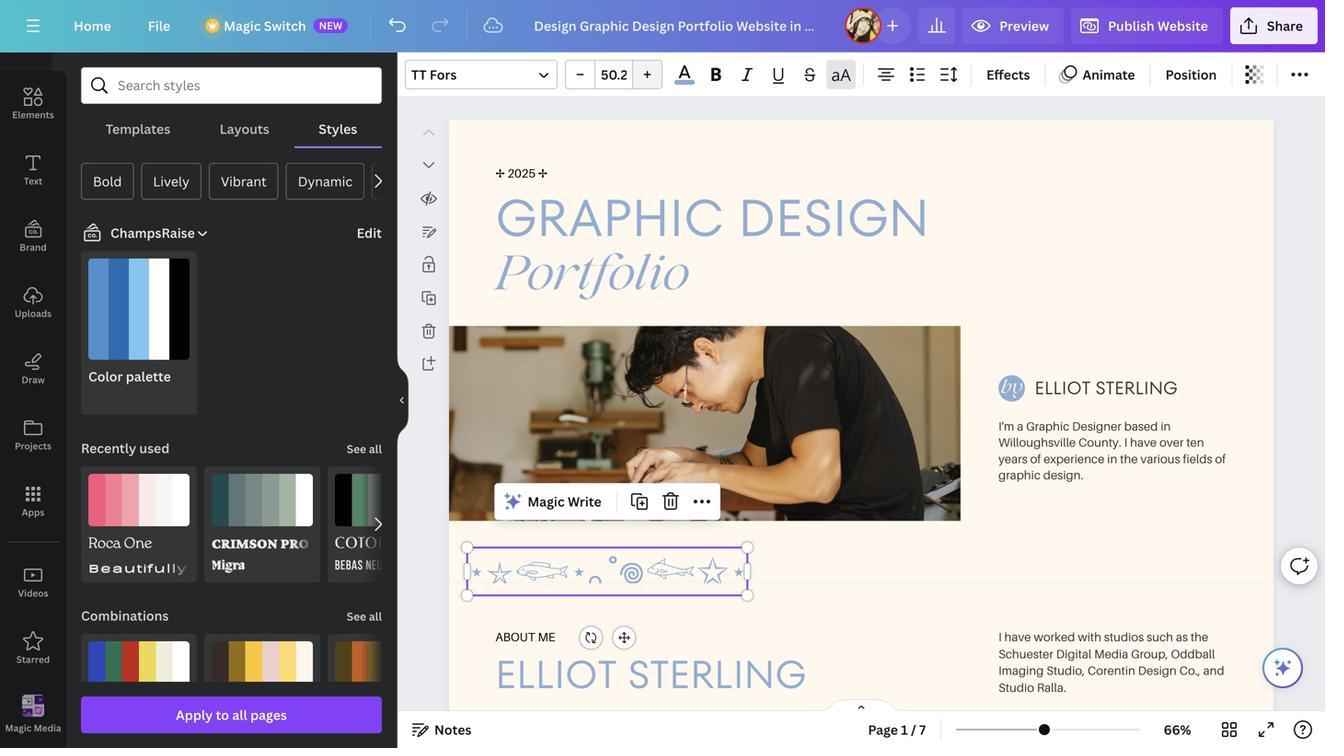 Task type: describe. For each thing, give the bounding box(es) containing it.
hide image
[[397, 356, 409, 445]]

1 horizontal spatial in
[[1161, 419, 1171, 433]]

website
[[1158, 17, 1208, 35]]

position button
[[1158, 60, 1224, 89]]

see all for combinations
[[347, 609, 382, 624]]

migra
[[212, 559, 245, 574]]

preview
[[1000, 17, 1049, 35]]

co.,
[[1180, 663, 1201, 678]]

about me
[[496, 630, 555, 644]]

uploads button
[[0, 270, 66, 336]]

text
[[24, 175, 42, 187]]

switch
[[264, 17, 306, 35]]

see for recently used
[[347, 441, 366, 457]]

effects
[[987, 66, 1030, 83]]

i'm a graphic designer based in willoughsville county. i have over ten years of experience in the various fields of graphic design.
[[999, 419, 1226, 482]]

bold button
[[81, 163, 134, 200]]

starred
[[16, 653, 50, 666]]

to
[[216, 706, 229, 724]]

edit button
[[357, 223, 382, 243]]

have inside "i have worked with studios such as the schuester digital media group, oddball imaging studio, corentin design co., and studio ralla."
[[1005, 630, 1031, 644]]

file
[[148, 17, 170, 35]]

elliot sterling
[[496, 647, 807, 702]]

digital
[[1056, 647, 1092, 661]]

the inside "i'm a graphic designer based in willoughsville county. i have over ten years of experience in the various fields of graphic design."
[[1120, 452, 1138, 466]]

various
[[1141, 452, 1181, 466]]

such
[[1147, 630, 1173, 644]]

apply "lemon meringue" style image
[[212, 642, 313, 742]]

brand
[[20, 241, 47, 254]]

2 of from the left
[[1215, 452, 1226, 466]]

color palette
[[88, 368, 171, 385]]

videos button
[[0, 549, 66, 616]]

vibrant
[[221, 173, 267, 190]]

combinations
[[81, 607, 169, 624]]

i inside "i have worked with studios such as the schuester digital media group, oddball imaging studio, corentin design co., and studio ralla."
[[999, 630, 1002, 644]]

ten
[[1187, 435, 1204, 450]]

apply to all pages button
[[81, 697, 382, 734]]

1 of from the left
[[1031, 452, 1041, 466]]

recently used
[[81, 439, 170, 457]]

media inside button
[[34, 722, 61, 734]]

main menu bar
[[0, 0, 1325, 52]]

studio
[[999, 680, 1035, 695]]

group,
[[1131, 647, 1169, 661]]

tt
[[411, 66, 427, 83]]

cotoris bebas neue
[[335, 535, 402, 573]]

magic write
[[528, 493, 602, 510]]

graphic inside "i'm a graphic designer based in willoughsville county. i have over ten years of experience in the various fields of graphic design."
[[1026, 419, 1070, 433]]

tt fors
[[411, 66, 457, 83]]

66% button
[[1148, 715, 1208, 745]]

apply "toy store" style image
[[88, 642, 190, 742]]

ralla.
[[1037, 680, 1067, 695]]

apply
[[176, 706, 213, 724]]

videos
[[18, 587, 48, 600]]

have inside "i'm a graphic designer based in willoughsville county. i have over ten years of experience in the various fields of graphic design."
[[1130, 435, 1157, 450]]

templates
[[106, 120, 170, 138]]

combinations button
[[79, 597, 171, 634]]

sterling
[[628, 647, 807, 702]]

designer
[[1072, 419, 1122, 433]]

write
[[568, 493, 602, 510]]

home link
[[59, 7, 126, 44]]

based
[[1124, 419, 1158, 433]]

dynamic
[[298, 173, 353, 190]]

neue
[[366, 560, 388, 573]]

edit
[[357, 224, 382, 242]]

templates button
[[81, 111, 195, 146]]

notes button
[[405, 715, 479, 745]]

by
[[1001, 380, 1023, 398]]

✢ 2025 ✢
[[496, 166, 548, 181]]

champsraise
[[110, 224, 195, 242]]

pages
[[250, 706, 287, 724]]

color
[[88, 368, 123, 385]]

page 1 / 7 button
[[861, 715, 933, 745]]

side panel tab list
[[0, 5, 66, 748]]

starred button
[[0, 616, 66, 682]]

2 ✢ from the left
[[538, 166, 548, 181]]

pro
[[281, 535, 309, 552]]

experience
[[1044, 452, 1105, 466]]

design inside "i have worked with studios such as the schuester digital media group, oddball imaging studio, corentin design co., and studio ralla."
[[1138, 663, 1177, 678]]

publish website
[[1108, 17, 1208, 35]]

publish
[[1108, 17, 1155, 35]]

i'm
[[999, 419, 1015, 433]]

1
[[901, 721, 908, 739]]

preview button
[[963, 7, 1064, 44]]

delicious
[[194, 560, 281, 575]]

elements
[[12, 109, 54, 121]]

draw button
[[0, 336, 66, 402]]

lively button
[[141, 163, 202, 200]]

willoughsville
[[999, 435, 1076, 450]]

beautifully
[[88, 560, 188, 575]]

design button
[[0, 5, 66, 71]]

/
[[911, 721, 916, 739]]

all inside button
[[232, 706, 247, 724]]

1 horizontal spatial design
[[739, 182, 930, 254]]

cotoris
[[335, 535, 402, 553]]

notes
[[434, 721, 472, 739]]

design inside design button
[[18, 42, 48, 55]]

all for recently used
[[369, 441, 382, 457]]

design.
[[1044, 468, 1084, 482]]

crimson pro migra
[[212, 535, 309, 574]]

fors
[[430, 66, 457, 83]]



Task type: locate. For each thing, give the bounding box(es) containing it.
0 horizontal spatial the
[[1120, 452, 1138, 466]]

magic for magic write
[[528, 493, 565, 510]]

studio,
[[1047, 663, 1085, 678]]

one
[[124, 534, 152, 556]]

see for combinations
[[347, 609, 366, 624]]

1 see all from the top
[[347, 441, 382, 457]]

1 vertical spatial elliot
[[496, 647, 617, 702]]

roca
[[88, 534, 121, 556]]

0 horizontal spatial magic
[[5, 722, 32, 734]]

all left 'hide' "image"
[[369, 441, 382, 457]]

tt fors button
[[405, 60, 558, 89]]

sterling
[[1096, 375, 1178, 401]]

2 see from the top
[[347, 609, 366, 624]]

vibrant button
[[209, 163, 279, 200]]

0 horizontal spatial of
[[1031, 452, 1041, 466]]

1 horizontal spatial media
[[1095, 647, 1129, 661]]

0 vertical spatial the
[[1120, 452, 1138, 466]]

have up schuester
[[1005, 630, 1031, 644]]

#8badd6 image
[[675, 80, 695, 85], [675, 80, 695, 85]]

worked
[[1034, 630, 1075, 644]]

media down starred
[[34, 722, 61, 734]]

elliot for elliot sterling
[[496, 647, 617, 702]]

0 vertical spatial design
[[18, 42, 48, 55]]

page 1 / 7
[[868, 721, 926, 739]]

elliot for elliot sterling
[[1035, 375, 1091, 401]]

– – number field
[[601, 66, 627, 83]]

0 vertical spatial see all button
[[345, 430, 384, 467]]

county.
[[1079, 435, 1122, 450]]

2 vertical spatial all
[[232, 706, 247, 724]]

1 horizontal spatial i
[[1124, 435, 1128, 450]]

magic
[[224, 17, 261, 35], [528, 493, 565, 510], [5, 722, 32, 734]]

0 vertical spatial magic
[[224, 17, 261, 35]]

0 vertical spatial see all
[[347, 441, 382, 457]]

recently
[[81, 439, 136, 457]]

1 vertical spatial magic
[[528, 493, 565, 510]]

elliot down me
[[496, 647, 617, 702]]

apps
[[22, 506, 45, 519]]

magic for magic switch
[[224, 17, 261, 35]]

66%
[[1164, 721, 1191, 739]]

1 horizontal spatial graphic
[[1026, 419, 1070, 433]]

Design title text field
[[519, 7, 838, 44]]

text button
[[0, 137, 66, 203]]

see all left 'hide' "image"
[[347, 441, 382, 457]]

1 vertical spatial graphic
[[1026, 419, 1070, 433]]

1 ✢ from the left
[[496, 166, 505, 181]]

roca one beautifully delicious sans
[[88, 534, 336, 575]]

1 vertical spatial all
[[369, 609, 382, 624]]

0 vertical spatial in
[[1161, 419, 1171, 433]]

1 vertical spatial have
[[1005, 630, 1031, 644]]

imaging
[[999, 663, 1044, 678]]

projects button
[[0, 402, 66, 468]]

0 vertical spatial graphic
[[496, 182, 724, 254]]

magic left write
[[528, 493, 565, 510]]

1 horizontal spatial elliot
[[1035, 375, 1091, 401]]

see all button left 'hide' "image"
[[345, 430, 384, 467]]

draw
[[22, 374, 45, 386]]

file button
[[133, 7, 185, 44]]

2 see all from the top
[[347, 609, 382, 624]]

0 horizontal spatial in
[[1107, 452, 1118, 466]]

magic switch
[[224, 17, 306, 35]]

all right to
[[232, 706, 247, 724]]

apps button
[[0, 468, 66, 535]]

canva assistant image
[[1272, 657, 1294, 679]]

show pages image
[[817, 699, 906, 713]]

color palette button
[[81, 251, 197, 415]]

corentin
[[1088, 663, 1136, 678]]

0 vertical spatial elliot
[[1035, 375, 1091, 401]]

of down willoughsville
[[1031, 452, 1041, 466]]

see all button for recently used
[[345, 430, 384, 467]]

0 horizontal spatial ✢
[[496, 166, 505, 181]]

2025
[[508, 166, 536, 181]]

2 see all button from the top
[[345, 597, 384, 634]]

magic inside main menu bar
[[224, 17, 261, 35]]

projects
[[15, 440, 52, 452]]

magic inside button
[[528, 493, 565, 510]]

about
[[496, 630, 535, 644]]

magic inside button
[[5, 722, 32, 734]]

all for combinations
[[369, 609, 382, 624]]

2 vertical spatial magic
[[5, 722, 32, 734]]

the inside "i have worked with studios such as the schuester digital media group, oddball imaging studio, corentin design co., and studio ralla."
[[1191, 630, 1209, 644]]

2 vertical spatial design
[[1138, 663, 1177, 678]]

1 vertical spatial design
[[739, 182, 930, 254]]

palette
[[126, 368, 171, 385]]

1 horizontal spatial ✢
[[538, 166, 548, 181]]

elements button
[[0, 71, 66, 137]]

1 horizontal spatial of
[[1215, 452, 1226, 466]]

bebas
[[335, 560, 363, 573]]

graphic
[[999, 468, 1041, 482]]

all down neue
[[369, 609, 382, 624]]

as
[[1176, 630, 1188, 644]]

see down 'bebas'
[[347, 609, 366, 624]]

studios
[[1104, 630, 1144, 644]]

magic for magic media
[[5, 722, 32, 734]]

i up schuester
[[999, 630, 1002, 644]]

the right as on the bottom right of the page
[[1191, 630, 1209, 644]]

magic down starred
[[5, 722, 32, 734]]

i inside "i'm a graphic designer based in willoughsville county. i have over ten years of experience in the various fields of graphic design."
[[1124, 435, 1128, 450]]

effects button
[[979, 60, 1038, 89]]

1 horizontal spatial the
[[1191, 630, 1209, 644]]

bold
[[93, 173, 122, 190]]

0 horizontal spatial graphic
[[496, 182, 724, 254]]

1 see from the top
[[347, 441, 366, 457]]

animate button
[[1053, 60, 1143, 89]]

years
[[999, 452, 1028, 466]]

graphic up portfolio
[[496, 182, 724, 254]]

0 vertical spatial all
[[369, 441, 382, 457]]

Search styles search field
[[118, 68, 345, 103]]

0 vertical spatial see
[[347, 441, 366, 457]]

styles button
[[294, 111, 382, 146]]

1 vertical spatial see all
[[347, 609, 382, 624]]

schuester
[[999, 647, 1054, 661]]

media
[[1095, 647, 1129, 661], [34, 722, 61, 734]]

0 horizontal spatial media
[[34, 722, 61, 734]]

graphic up willoughsville
[[1026, 419, 1070, 433]]

see all
[[347, 441, 382, 457], [347, 609, 382, 624]]

0 horizontal spatial have
[[1005, 630, 1031, 644]]

have down based in the bottom right of the page
[[1130, 435, 1157, 450]]

magic write button
[[498, 487, 609, 516]]

the left various
[[1120, 452, 1138, 466]]

magic left 'switch'
[[224, 17, 261, 35]]

see all down neue
[[347, 609, 382, 624]]

and
[[1203, 663, 1225, 678]]

1 horizontal spatial magic
[[224, 17, 261, 35]]

of right fields
[[1215, 452, 1226, 466]]

publish website button
[[1071, 7, 1223, 44]]

see all for recently used
[[347, 441, 382, 457]]

2 horizontal spatial magic
[[528, 493, 565, 510]]

in down the county.
[[1107, 452, 1118, 466]]

elliot sterling
[[1035, 375, 1178, 401]]

lively
[[153, 173, 190, 190]]

see all button
[[345, 430, 384, 467], [345, 597, 384, 634]]

i down based in the bottom right of the page
[[1124, 435, 1128, 450]]

1 vertical spatial i
[[999, 630, 1002, 644]]

1 vertical spatial in
[[1107, 452, 1118, 466]]

share
[[1267, 17, 1303, 35]]

✢
[[496, 166, 505, 181], [538, 166, 548, 181]]

elliot right by
[[1035, 375, 1091, 401]]

i
[[1124, 435, 1128, 450], [999, 630, 1002, 644]]

with
[[1078, 630, 1102, 644]]

1 see all button from the top
[[345, 430, 384, 467]]

animate
[[1083, 66, 1135, 83]]

portfolio
[[496, 256, 689, 302]]

2 horizontal spatial design
[[1138, 663, 1177, 678]]

1 vertical spatial see
[[347, 609, 366, 624]]

0 horizontal spatial design
[[18, 42, 48, 55]]

dynamic button
[[286, 163, 365, 200]]

i have worked with studios such as the schuester digital media group, oddball imaging studio, corentin design co., and studio ralla.
[[999, 630, 1225, 695]]

see all button down neue
[[345, 597, 384, 634]]

0 horizontal spatial elliot
[[496, 647, 617, 702]]

0 horizontal spatial i
[[999, 630, 1002, 644]]

recently used button
[[79, 430, 171, 467]]

1 vertical spatial the
[[1191, 630, 1209, 644]]

group
[[565, 60, 663, 89]]

1 vertical spatial see all button
[[345, 597, 384, 634]]

0 vertical spatial have
[[1130, 435, 1157, 450]]

0 vertical spatial media
[[1095, 647, 1129, 661]]

1 vertical spatial media
[[34, 722, 61, 734]]

see left 'hide' "image"
[[347, 441, 366, 457]]

used
[[139, 439, 170, 457]]

1 horizontal spatial have
[[1130, 435, 1157, 450]]

over
[[1160, 435, 1184, 450]]

in up over
[[1161, 419, 1171, 433]]

sans
[[287, 560, 336, 575]]

✢ right 2025
[[538, 166, 548, 181]]

✢ left 2025
[[496, 166, 505, 181]]

elliot
[[1035, 375, 1091, 401], [496, 647, 617, 702]]

share button
[[1230, 7, 1318, 44]]

media up corentin
[[1095, 647, 1129, 661]]

fields
[[1183, 452, 1213, 466]]

see all button for combinations
[[345, 597, 384, 634]]

0 vertical spatial i
[[1124, 435, 1128, 450]]

of
[[1031, 452, 1041, 466], [1215, 452, 1226, 466]]

media inside "i have worked with studios such as the schuester digital media group, oddball imaging studio, corentin design co., and studio ralla."
[[1095, 647, 1129, 661]]



Task type: vqa. For each thing, say whether or not it's contained in the screenshot.


